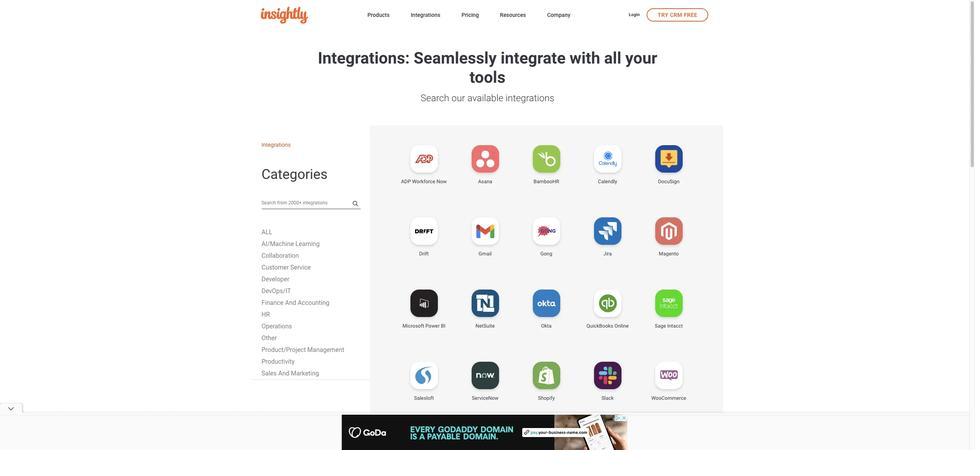 Task type: locate. For each thing, give the bounding box(es) containing it.
quickbooks online
[[587, 323, 629, 329]]

collaboration
[[262, 252, 299, 259]]

okta
[[541, 323, 552, 329]]

integrations for integrations link to the top
[[411, 12, 440, 18]]

try crm free
[[658, 12, 697, 18]]

and
[[285, 299, 296, 306], [278, 370, 289, 377]]

calendly
[[598, 179, 617, 184]]

finance
[[262, 299, 284, 306]]

slack link
[[585, 395, 631, 402]]

power
[[426, 323, 440, 329]]

sage
[[655, 323, 666, 329]]

microsoft power bi
[[403, 323, 445, 329]]

1 vertical spatial and
[[278, 370, 289, 377]]

and for finance
[[285, 299, 296, 306]]

learning
[[295, 240, 320, 247]]

product/project
[[262, 346, 306, 353]]

integrations:
[[318, 48, 410, 67]]

next »
[[569, 430, 589, 438]]

company link
[[547, 10, 571, 21]]

0 horizontal spatial integrations
[[262, 142, 291, 148]]

and right finance
[[285, 299, 296, 306]]

our
[[452, 92, 465, 103]]

ai/machine learning
[[262, 240, 320, 247]]

customer service
[[262, 264, 311, 271]]

1 vertical spatial integrations
[[262, 142, 291, 148]]

1
[[504, 430, 508, 438]]

management
[[307, 346, 344, 353]]

28 link
[[549, 429, 565, 439]]

gmail link
[[462, 250, 508, 257]]

bamboohr
[[534, 179, 559, 184]]

quickbooks
[[587, 323, 613, 329]]

other
[[262, 334, 277, 342]]

salesloft link
[[401, 395, 447, 402]]

0 vertical spatial integrations
[[411, 12, 440, 18]]

microsoft power bi link
[[401, 323, 447, 330]]

calendly link
[[585, 178, 631, 185]]

»
[[585, 430, 589, 438]]

hr
[[262, 311, 270, 318]]

sage intacct link
[[646, 323, 692, 330]]

asana
[[478, 179, 492, 184]]

and for sales
[[278, 370, 289, 377]]

product/project management link
[[262, 346, 344, 353]]

search our available integrations
[[421, 92, 555, 103]]

ai/machine learning link
[[262, 240, 320, 247]]

service
[[290, 264, 311, 271]]

hr link
[[262, 311, 270, 318]]

quickbooks online link
[[585, 323, 631, 330]]

login link
[[629, 12, 640, 19]]

jira
[[603, 251, 612, 257]]

tools
[[470, 68, 506, 87]]

1 horizontal spatial integrations link
[[411, 10, 440, 21]]

login
[[629, 12, 640, 17]]

integrations
[[411, 12, 440, 18], [262, 142, 291, 148]]

adp workforce now
[[401, 179, 447, 184]]

accounting
[[298, 299, 329, 306]]

salesloft
[[414, 395, 434, 401]]

servicenow link
[[462, 395, 508, 402]]

woocommerce
[[651, 395, 686, 401]]

woocommerce link
[[646, 395, 692, 402]]

sales and marketing link
[[262, 370, 319, 377]]

adp
[[401, 179, 411, 184]]

1 horizontal spatial integrations
[[411, 12, 440, 18]]

0 vertical spatial and
[[285, 299, 296, 306]]

productivity link
[[262, 358, 295, 365]]

3 link
[[524, 429, 536, 439]]

operations link
[[262, 322, 292, 330]]

netsuite link
[[462, 323, 508, 330]]

docusign
[[658, 179, 680, 184]]

operations
[[262, 322, 292, 330]]

0 horizontal spatial integrations link
[[262, 142, 291, 148]]

and down productivity
[[278, 370, 289, 377]]

integrations
[[506, 92, 555, 103]]



Task type: vqa. For each thing, say whether or not it's contained in the screenshot.
that
no



Task type: describe. For each thing, give the bounding box(es) containing it.
integrations: seamlessly integrate  with all your tools
[[318, 48, 657, 87]]

3
[[528, 430, 532, 438]]

free
[[684, 12, 697, 18]]

products
[[367, 12, 390, 18]]

magento link
[[646, 250, 692, 257]]

1 vertical spatial integrations link
[[262, 142, 291, 148]]

pricing link
[[462, 10, 479, 21]]

gmail
[[479, 251, 492, 257]]

insightly logo image
[[261, 7, 308, 24]]

shopify
[[538, 395, 555, 401]]

insightly logo link
[[261, 7, 355, 24]]

gong
[[540, 251, 552, 257]]

…
[[540, 430, 545, 438]]

all link
[[262, 228, 272, 236]]

28
[[553, 430, 561, 438]]

magento
[[659, 251, 679, 257]]

adp workforce now link
[[401, 178, 447, 185]]

slack
[[602, 395, 614, 401]]

available
[[467, 92, 503, 103]]

workforce
[[412, 179, 435, 184]]

company
[[547, 12, 571, 18]]

docusign link
[[646, 178, 692, 185]]

pricing
[[462, 12, 479, 18]]

okta link
[[524, 323, 569, 330]]

resources link
[[500, 10, 526, 21]]

integrate
[[501, 48, 566, 67]]

intacct
[[667, 323, 683, 329]]

shopify link
[[524, 395, 569, 402]]

integrations for bottom integrations link
[[262, 142, 291, 148]]

finance and accounting link
[[262, 299, 329, 306]]

try crm free button
[[647, 8, 708, 21]]

products link
[[367, 10, 390, 21]]

seamlessly
[[414, 48, 497, 67]]

try
[[658, 12, 669, 18]]

servicenow
[[472, 395, 499, 401]]

other link
[[262, 334, 277, 342]]

ai/machine
[[262, 240, 294, 247]]

devops/it link
[[262, 287, 291, 295]]

Search from 2000+ integrations text field
[[262, 196, 360, 209]]

categories
[[262, 166, 328, 182]]

jira link
[[585, 250, 631, 257]]

now
[[437, 179, 447, 184]]

next
[[569, 430, 583, 438]]

developer
[[262, 275, 289, 283]]

bamboohr link
[[524, 178, 569, 185]]

customer service link
[[262, 264, 311, 271]]

your
[[625, 48, 657, 67]]

next » link
[[565, 429, 593, 439]]

gong link
[[524, 250, 569, 257]]

crm
[[670, 12, 682, 18]]

devops/it
[[262, 287, 291, 295]]

search
[[421, 92, 449, 103]]

customer
[[262, 264, 289, 271]]

product/project management
[[262, 346, 344, 353]]

sage intacct
[[655, 323, 683, 329]]

finance and accounting
[[262, 299, 329, 306]]

netsuite
[[476, 323, 495, 329]]

all
[[262, 228, 272, 236]]

0 vertical spatial integrations link
[[411, 10, 440, 21]]

try crm free link
[[647, 8, 708, 21]]

drift link
[[401, 250, 447, 257]]

online
[[615, 323, 629, 329]]

marketing
[[291, 370, 319, 377]]

developer link
[[262, 275, 289, 283]]

with
[[570, 48, 600, 67]]

productivity
[[262, 358, 295, 365]]



